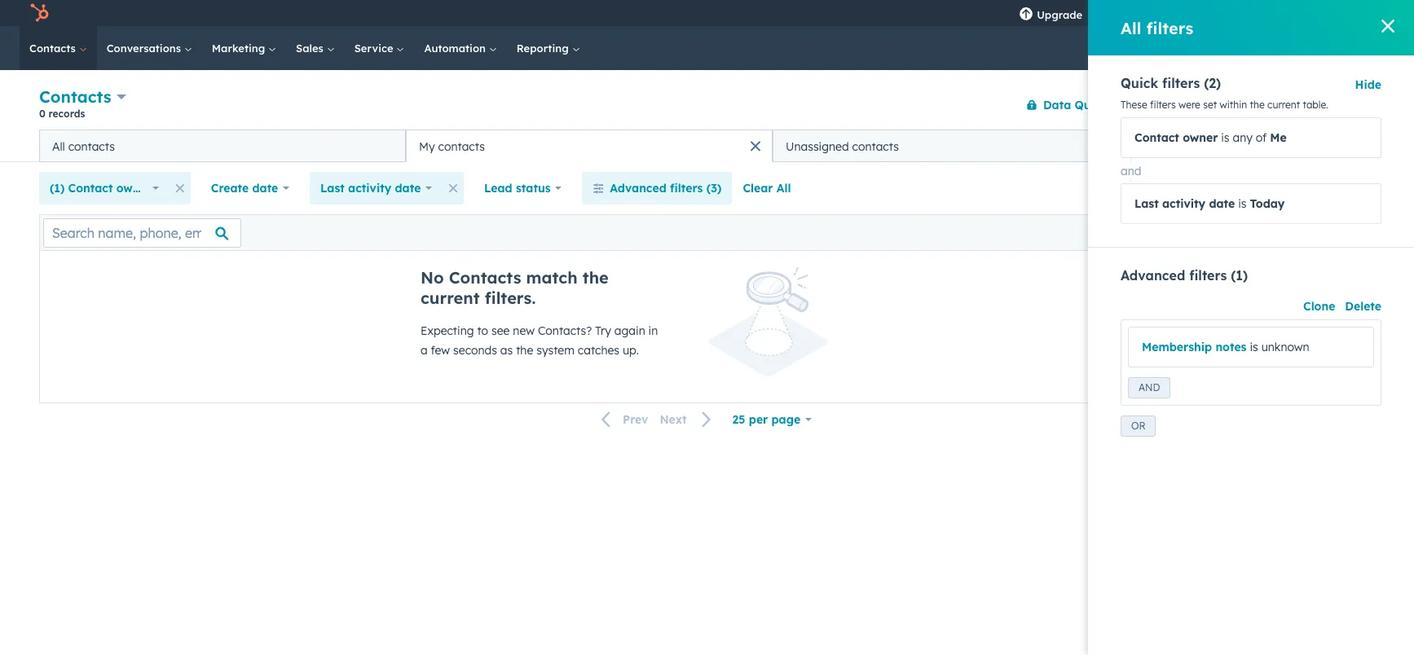 Task type: locate. For each thing, give the bounding box(es) containing it.
settings image
[[1200, 7, 1215, 22]]

my contacts
[[419, 139, 485, 154]]

contacts inside button
[[852, 139, 899, 154]]

0 vertical spatial last
[[320, 181, 345, 196]]

contacts for unassigned contacts
[[852, 139, 899, 154]]

contact down all contacts
[[68, 181, 113, 196]]

1 vertical spatial owner
[[116, 181, 152, 196]]

contacts
[[68, 139, 115, 154], [438, 139, 485, 154], [852, 139, 899, 154]]

create down all contacts button
[[211, 181, 249, 196]]

0 vertical spatial (1)
[[50, 181, 65, 196]]

filters for all filters
[[1147, 18, 1194, 38]]

all right clear
[[777, 181, 791, 196]]

1 vertical spatial last
[[1135, 196, 1159, 211]]

1 vertical spatial the
[[583, 267, 609, 288]]

my
[[419, 139, 435, 154]]

0 horizontal spatial advanced
[[610, 181, 667, 196]]

were
[[1179, 99, 1201, 111]]

new
[[513, 324, 535, 338]]

filters for advanced filters (3)
[[670, 181, 703, 196]]

and
[[1121, 164, 1142, 179]]

menu containing apoptosis studios
[[1009, 0, 1395, 32]]

contacts down hubspot link
[[29, 42, 79, 55]]

all right calling icon
[[1121, 18, 1142, 38]]

lead status
[[484, 181, 551, 196]]

date inside popup button
[[395, 181, 421, 196]]

per
[[749, 412, 768, 427]]

filters.
[[485, 288, 536, 308]]

save view button
[[1287, 175, 1375, 201]]

quality
[[1075, 97, 1117, 112]]

status
[[516, 181, 551, 196]]

contacts right my
[[438, 139, 485, 154]]

2 horizontal spatial date
[[1209, 196, 1235, 211]]

contact down the actions on the top
[[1135, 130, 1179, 145]]

actions button
[[1127, 92, 1199, 118]]

0 horizontal spatial the
[[516, 343, 533, 358]]

calling icon button
[[1097, 2, 1124, 25]]

data
[[1043, 97, 1071, 112]]

create left contact
[[1293, 98, 1323, 110]]

1 contacts from the left
[[68, 139, 115, 154]]

search image
[[1377, 41, 1392, 55]]

is left today
[[1238, 196, 1247, 211]]

0 vertical spatial current
[[1268, 99, 1300, 111]]

0 horizontal spatial view
[[1201, 139, 1227, 153]]

all views link
[[1279, 130, 1350, 162]]

0 horizontal spatial activity
[[348, 181, 391, 196]]

contacts inside button
[[68, 139, 115, 154]]

close image
[[1382, 20, 1395, 33]]

contact inside popup button
[[68, 181, 113, 196]]

1 horizontal spatial owner
[[1183, 130, 1218, 145]]

contact
[[1135, 130, 1179, 145], [68, 181, 113, 196]]

add view (3/5)
[[1175, 139, 1259, 153]]

import button
[[1209, 92, 1269, 118]]

calling icon image
[[1103, 8, 1118, 23]]

1 horizontal spatial is
[[1238, 196, 1247, 211]]

the
[[1250, 99, 1265, 111], [583, 267, 609, 288], [516, 343, 533, 358]]

2 horizontal spatial the
[[1250, 99, 1265, 111]]

view inside add view (3/5) popup button
[[1201, 139, 1227, 153]]

0 horizontal spatial current
[[421, 288, 480, 308]]

25 per page
[[733, 412, 801, 427]]

table.
[[1303, 99, 1329, 111]]

0 horizontal spatial create
[[211, 181, 249, 196]]

1 horizontal spatial last
[[1135, 196, 1159, 211]]

3 contacts from the left
[[852, 139, 899, 154]]

0 vertical spatial activity
[[348, 181, 391, 196]]

advanced
[[610, 181, 667, 196], [1121, 267, 1185, 284]]

date down my
[[395, 181, 421, 196]]

actions
[[1141, 98, 1175, 110]]

clear
[[743, 181, 773, 196]]

date for last activity date
[[395, 181, 421, 196]]

1 vertical spatial activity
[[1162, 196, 1206, 211]]

activity inside popup button
[[348, 181, 391, 196]]

apoptosis
[[1280, 7, 1330, 20]]

no
[[421, 267, 444, 288]]

tara schultz image
[[1262, 6, 1277, 20]]

contacts inside "button"
[[438, 139, 485, 154]]

all filters
[[1121, 18, 1194, 38]]

activity
[[348, 181, 391, 196], [1162, 196, 1206, 211]]

contact
[[1326, 98, 1361, 110]]

0 vertical spatial contact
[[1135, 130, 1179, 145]]

(1) contact owner
[[50, 181, 152, 196]]

up.
[[623, 343, 639, 358]]

1 vertical spatial (1)
[[1231, 267, 1248, 284]]

all down 0 records
[[52, 139, 65, 154]]

1 horizontal spatial contacts
[[438, 139, 485, 154]]

contacts right unassigned
[[852, 139, 899, 154]]

date for last activity date is today
[[1209, 196, 1235, 211]]

owner up search name, phone, email addresses, or company search field
[[116, 181, 152, 196]]

0 vertical spatial view
[[1201, 139, 1227, 153]]

advanced filters (1)
[[1121, 267, 1248, 284]]

seconds
[[453, 343, 497, 358]]

Search name, phone, email addresses, or company search field
[[43, 218, 241, 247]]

last activity date button
[[310, 172, 443, 205]]

create contact
[[1293, 98, 1361, 110]]

all inside button
[[52, 139, 65, 154]]

view for add
[[1201, 139, 1227, 153]]

notifications button
[[1225, 0, 1252, 26]]

the right as
[[516, 343, 533, 358]]

contacts up records
[[39, 86, 111, 107]]

studios
[[1333, 7, 1370, 20]]

system
[[537, 343, 575, 358]]

the right within
[[1250, 99, 1265, 111]]

1 horizontal spatial current
[[1268, 99, 1300, 111]]

last for last activity date
[[320, 181, 345, 196]]

current inside no contacts match the current filters.
[[421, 288, 480, 308]]

all right me
[[1290, 139, 1304, 153]]

hide
[[1355, 77, 1382, 92]]

current up expecting
[[421, 288, 480, 308]]

1 horizontal spatial view
[[1341, 182, 1361, 194]]

help image
[[1169, 7, 1184, 22]]

(1)
[[50, 181, 65, 196], [1231, 267, 1248, 284]]

create inside button
[[1293, 98, 1323, 110]]

0 horizontal spatial (1)
[[50, 181, 65, 196]]

advanced up membership
[[1121, 267, 1185, 284]]

(2)
[[1204, 75, 1221, 91]]

date
[[252, 181, 278, 196], [395, 181, 421, 196], [1209, 196, 1235, 211]]

advanced down my contacts "button"
[[610, 181, 667, 196]]

2 contacts from the left
[[438, 139, 485, 154]]

last for last activity date is today
[[1135, 196, 1159, 211]]

contacts inside contacts link
[[29, 42, 79, 55]]

help button
[[1163, 0, 1190, 26]]

1 vertical spatial current
[[421, 288, 480, 308]]

date down all contacts button
[[252, 181, 278, 196]]

contacts down records
[[68, 139, 115, 154]]

Search HubSpot search field
[[1185, 34, 1385, 62]]

0 horizontal spatial contacts
[[68, 139, 115, 154]]

1 vertical spatial create
[[211, 181, 249, 196]]

owner down set
[[1183, 130, 1218, 145]]

1 vertical spatial view
[[1341, 182, 1361, 194]]

1 horizontal spatial advanced
[[1121, 267, 1185, 284]]

create date button
[[200, 172, 300, 205]]

contacts for my contacts
[[438, 139, 485, 154]]

owner inside popup button
[[116, 181, 152, 196]]

last inside popup button
[[320, 181, 345, 196]]

advanced inside button
[[610, 181, 667, 196]]

0 horizontal spatial contact
[[68, 181, 113, 196]]

within
[[1220, 99, 1247, 111]]

service link
[[345, 26, 414, 70]]

0 vertical spatial the
[[1250, 99, 1265, 111]]

advanced for advanced filters (1)
[[1121, 267, 1185, 284]]

0 horizontal spatial date
[[252, 181, 278, 196]]

0 vertical spatial is
[[1221, 130, 1230, 145]]

last
[[320, 181, 345, 196], [1135, 196, 1159, 211]]

0 horizontal spatial is
[[1221, 130, 1230, 145]]

create contact button
[[1279, 92, 1375, 118]]

is left "any"
[[1221, 130, 1230, 145]]

delete
[[1345, 299, 1382, 314]]

owner
[[1183, 130, 1218, 145], [116, 181, 152, 196]]

current left table.
[[1268, 99, 1300, 111]]

view right add
[[1201, 139, 1227, 153]]

unassigned contacts
[[786, 139, 899, 154]]

set
[[1203, 99, 1217, 111]]

views
[[1308, 139, 1340, 153]]

is
[[1221, 130, 1230, 145], [1238, 196, 1247, 211], [1250, 340, 1258, 355]]

view inside save view button
[[1341, 182, 1361, 194]]

create inside popup button
[[211, 181, 249, 196]]

view right the save
[[1341, 182, 1361, 194]]

filters for advanced filters (1)
[[1189, 267, 1227, 284]]

1 vertical spatial contacts
[[39, 86, 111, 107]]

1 horizontal spatial the
[[583, 267, 609, 288]]

(1) up notes
[[1231, 267, 1248, 284]]

2 vertical spatial the
[[516, 343, 533, 358]]

2 vertical spatial is
[[1250, 340, 1258, 355]]

notes
[[1216, 340, 1247, 355]]

filters inside "advanced filters (3)" button
[[670, 181, 703, 196]]

1 horizontal spatial date
[[395, 181, 421, 196]]

date left today
[[1209, 196, 1235, 211]]

0 horizontal spatial last
[[320, 181, 345, 196]]

clear all button
[[732, 172, 802, 205]]

all
[[1121, 18, 1142, 38], [1290, 139, 1304, 153], [52, 139, 65, 154], [777, 181, 791, 196]]

expecting to see new contacts? try again in a few seconds as the system catches up.
[[421, 324, 658, 358]]

(1) down all contacts
[[50, 181, 65, 196]]

0 vertical spatial contacts
[[29, 42, 79, 55]]

advanced for advanced filters (3)
[[610, 181, 667, 196]]

0 horizontal spatial owner
[[116, 181, 152, 196]]

quick
[[1121, 75, 1159, 91]]

1 horizontal spatial create
[[1293, 98, 1323, 110]]

2 horizontal spatial is
[[1250, 340, 1258, 355]]

upgrade image
[[1019, 7, 1034, 22]]

search button
[[1369, 34, 1400, 62]]

1 vertical spatial contact
[[68, 181, 113, 196]]

lead status button
[[474, 172, 573, 205]]

2 horizontal spatial contacts
[[852, 139, 899, 154]]

2 vertical spatial contacts
[[449, 267, 521, 288]]

the right match at the top of the page
[[583, 267, 609, 288]]

1 vertical spatial advanced
[[1121, 267, 1185, 284]]

notifications image
[[1231, 7, 1246, 22]]

0 vertical spatial advanced
[[610, 181, 667, 196]]

0 vertical spatial create
[[1293, 98, 1323, 110]]

reporting link
[[507, 26, 590, 70]]

today
[[1250, 196, 1285, 211]]

is right notes
[[1250, 340, 1258, 355]]

last activity date
[[320, 181, 421, 196]]

1 horizontal spatial activity
[[1162, 196, 1206, 211]]

clone button
[[1304, 297, 1336, 316]]

conversations
[[107, 42, 184, 55]]

contacts right "no"
[[449, 267, 521, 288]]

menu
[[1009, 0, 1395, 32]]



Task type: vqa. For each thing, say whether or not it's contained in the screenshot.
All for All views
yes



Task type: describe. For each thing, give the bounding box(es) containing it.
contacts link
[[20, 26, 97, 70]]

data quality
[[1043, 97, 1117, 112]]

contacts button
[[39, 85, 126, 108]]

match
[[526, 267, 578, 288]]

unassigned contacts button
[[773, 130, 1140, 162]]

me
[[1270, 130, 1287, 145]]

or
[[1131, 420, 1146, 432]]

these filters were set within the current table.
[[1121, 99, 1329, 111]]

membership
[[1142, 340, 1212, 355]]

of
[[1256, 130, 1267, 145]]

settings link
[[1190, 0, 1225, 26]]

date inside popup button
[[252, 181, 278, 196]]

(1) inside popup button
[[50, 181, 65, 196]]

apoptosis studios
[[1280, 7, 1370, 20]]

add view (3/5) button
[[1146, 130, 1279, 162]]

and button
[[1128, 377, 1171, 399]]

a
[[421, 343, 428, 358]]

create for create contact
[[1293, 98, 1323, 110]]

expecting
[[421, 324, 474, 338]]

contacts banner
[[39, 84, 1375, 130]]

or button
[[1121, 416, 1156, 437]]

contacts inside no contacts match the current filters.
[[449, 267, 521, 288]]

reporting
[[517, 42, 572, 55]]

next button
[[654, 409, 722, 431]]

quick filters (2)
[[1121, 75, 1221, 91]]

next
[[660, 413, 687, 427]]

marketing link
[[202, 26, 286, 70]]

unassigned
[[786, 139, 849, 154]]

service
[[354, 42, 397, 55]]

these
[[1121, 99, 1148, 111]]

25
[[733, 412, 745, 427]]

activity for last activity date
[[348, 181, 391, 196]]

prev
[[623, 413, 648, 427]]

see
[[492, 324, 510, 338]]

no contacts match the current filters.
[[421, 267, 609, 308]]

is for owner
[[1221, 130, 1230, 145]]

page
[[772, 412, 801, 427]]

any
[[1233, 130, 1253, 145]]

activity for last activity date is today
[[1162, 196, 1206, 211]]

contacts inside popup button
[[39, 86, 111, 107]]

view for save
[[1341, 182, 1361, 194]]

0
[[39, 108, 46, 120]]

all contacts
[[52, 139, 115, 154]]

import
[[1223, 98, 1255, 110]]

all for all filters
[[1121, 18, 1142, 38]]

all for all contacts
[[52, 139, 65, 154]]

membership notes is unknown
[[1142, 340, 1310, 355]]

filters for these filters were set within the current table.
[[1150, 99, 1176, 111]]

create for create date
[[211, 181, 249, 196]]

few
[[431, 343, 450, 358]]

0 records
[[39, 108, 85, 120]]

conversations link
[[97, 26, 202, 70]]

contacts for all contacts
[[68, 139, 115, 154]]

all for all views
[[1290, 139, 1304, 153]]

last activity date is today
[[1135, 196, 1285, 211]]

data quality button
[[1016, 88, 1118, 121]]

1 vertical spatial is
[[1238, 196, 1247, 211]]

automation
[[424, 42, 489, 55]]

1 horizontal spatial (1)
[[1231, 267, 1248, 284]]

all inside button
[[777, 181, 791, 196]]

1 horizontal spatial contact
[[1135, 130, 1179, 145]]

advanced filters (3)
[[610, 181, 722, 196]]

hubspot link
[[20, 3, 61, 23]]

automation link
[[414, 26, 507, 70]]

(3/5)
[[1230, 139, 1259, 153]]

upgrade
[[1037, 8, 1083, 21]]

hubspot image
[[29, 3, 49, 23]]

apoptosis studios button
[[1252, 0, 1395, 26]]

(3)
[[707, 181, 722, 196]]

as
[[500, 343, 513, 358]]

my contacts button
[[406, 130, 773, 162]]

contact owner is any of me
[[1135, 130, 1287, 145]]

advanced filters (3) button
[[582, 172, 732, 205]]

contacts?
[[538, 324, 592, 338]]

(1) contact owner button
[[39, 172, 169, 205]]

all views
[[1290, 139, 1340, 153]]

lead
[[484, 181, 513, 196]]

marketing
[[212, 42, 268, 55]]

0 vertical spatial owner
[[1183, 130, 1218, 145]]

clear all
[[743, 181, 791, 196]]

25 per page button
[[722, 404, 822, 436]]

pagination navigation
[[592, 409, 722, 431]]

the inside expecting to see new contacts? try again in a few seconds as the system catches up.
[[516, 343, 533, 358]]

unknown
[[1262, 340, 1310, 355]]

membership notes button
[[1142, 340, 1247, 355]]

save view
[[1315, 182, 1361, 194]]

clone
[[1304, 299, 1336, 314]]

and
[[1139, 382, 1160, 394]]

try
[[595, 324, 611, 338]]

filters for quick filters (2)
[[1163, 75, 1200, 91]]

the inside no contacts match the current filters.
[[583, 267, 609, 288]]

hide button
[[1355, 75, 1382, 95]]

marketplaces image
[[1138, 7, 1153, 22]]

save
[[1315, 182, 1338, 194]]

is for notes
[[1250, 340, 1258, 355]]



